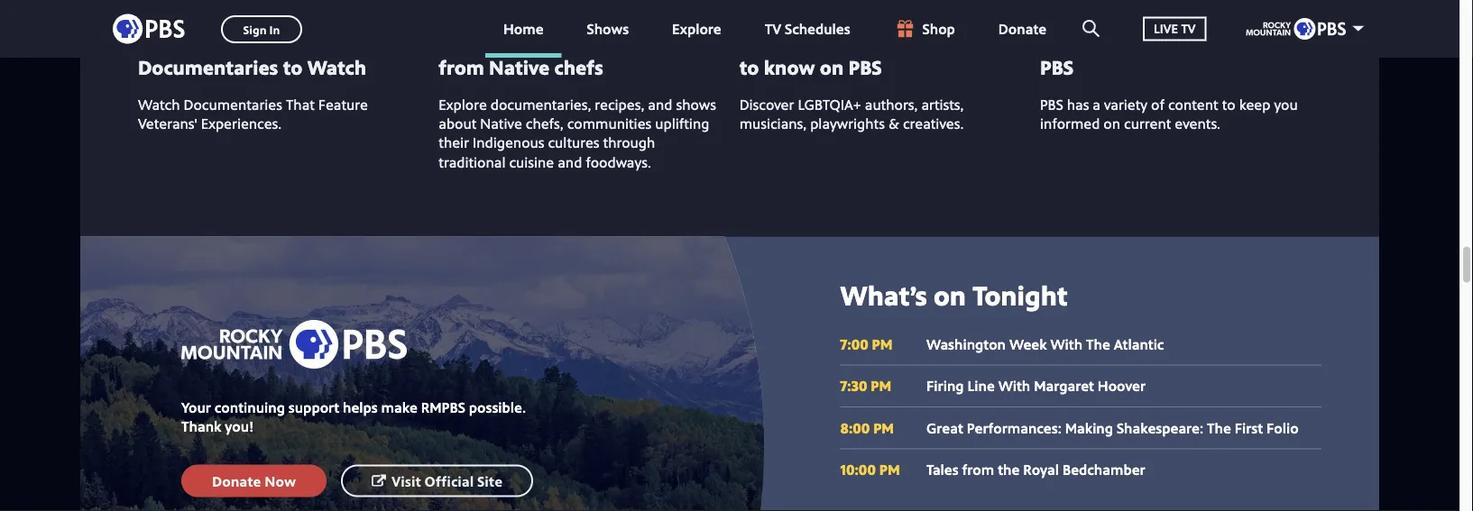 Task type: vqa. For each thing, say whether or not it's contained in the screenshot.
Local within "dialog"
no



Task type: describe. For each thing, give the bounding box(es) containing it.
shop
[[923, 19, 956, 38]]

8:00 pm
[[841, 419, 894, 438]]

and inside the lgbtqia+ creatives and voices to know on pbs
[[922, 27, 957, 55]]

pbs inside continuing coverage from pbs
[[1041, 54, 1074, 81]]

documentaries inside watch documentaries that feature veterans' experiences.
[[184, 95, 282, 114]]

continuing
[[1041, 27, 1143, 55]]

you
[[1275, 95, 1298, 114]]

documentaries,
[[491, 95, 591, 114]]

indigenous cuisine and foods from native chefs
[[439, 27, 707, 81]]

informed
[[1041, 114, 1100, 133]]

to inside pbs has a variety of content to keep you informed on current events.
[[1223, 95, 1236, 114]]

1 horizontal spatial tv
[[1182, 20, 1196, 37]]

line
[[968, 377, 995, 396]]

live tv
[[1154, 20, 1196, 37]]

that
[[286, 95, 315, 114]]

tales
[[927, 461, 959, 480]]

schedules
[[785, 19, 851, 38]]

donate link
[[981, 0, 1065, 58]]

veteran's
[[138, 27, 224, 55]]

&
[[889, 114, 900, 133]]

of
[[1152, 95, 1165, 114]]

keep
[[1240, 95, 1271, 114]]

lgbtqia+ creatives and voices to know on pbs
[[740, 27, 1018, 81]]

chefs
[[555, 54, 603, 81]]

documentaries inside veteran's day: history and documentaries to watch
[[138, 54, 278, 81]]

veteran's day: history and documentaries to watch
[[138, 27, 382, 81]]

hoover
[[1098, 377, 1146, 396]]

your continuing support helps make rmpbs possible. thank you!
[[181, 398, 526, 437]]

voices
[[962, 27, 1018, 55]]

0 vertical spatial the
[[1087, 335, 1111, 355]]

explore link
[[654, 0, 740, 58]]

washington
[[927, 335, 1006, 355]]

variety
[[1105, 95, 1148, 114]]

uplifting
[[655, 114, 710, 133]]

and inside veteran's day: history and documentaries to watch
[[347, 27, 382, 55]]

shakespeare:
[[1117, 419, 1204, 438]]

shows
[[676, 95, 717, 114]]

week
[[1010, 335, 1047, 355]]

watch inside veteran's day: history and documentaries to watch
[[308, 54, 366, 81]]

atlantic
[[1114, 335, 1165, 355]]

cultures
[[548, 133, 600, 153]]

continuing coverage from pbs
[[1041, 27, 1287, 81]]

creatives
[[835, 27, 917, 55]]

home link
[[486, 0, 562, 58]]

7:30
[[841, 377, 868, 396]]

tonight
[[973, 277, 1068, 314]]

foodways.
[[586, 153, 651, 172]]

explore for explore documentaries, recipes, and shows about native chefs, communities uplifting their indigenous cultures through traditional cuisine and foodways.
[[439, 95, 487, 114]]

explore for explore
[[672, 19, 722, 38]]

pm for 7:30 pm
[[871, 377, 892, 396]]

support
[[289, 398, 339, 417]]

great performances: making shakespeare: the first folio
[[927, 419, 1299, 438]]

with for margaret
[[999, 377, 1031, 396]]

first
[[1235, 419, 1264, 438]]

communities
[[567, 114, 652, 133]]

indigenous cuisine and foods from native chefs link
[[439, 27, 707, 81]]

creatives.
[[903, 114, 964, 133]]

coverage
[[1148, 27, 1234, 55]]

you!
[[225, 417, 254, 437]]

watch inside watch documentaries that feature veterans' experiences.
[[138, 95, 180, 114]]

washington week with the atlantic
[[927, 335, 1165, 355]]

current
[[1125, 114, 1172, 133]]

and left shows
[[648, 95, 673, 114]]

bedchamber
[[1063, 461, 1146, 480]]

what's
[[841, 277, 928, 314]]

live tv link
[[1126, 0, 1225, 58]]

chefs,
[[526, 114, 564, 133]]

7:00 pm
[[841, 335, 893, 355]]

cuisine inside indigenous cuisine and foods from native chefs
[[547, 27, 611, 55]]

to inside the lgbtqia+ creatives and voices to know on pbs
[[740, 54, 759, 81]]

what's on tonight
[[841, 277, 1068, 314]]

a
[[1093, 95, 1101, 114]]

authors,
[[865, 95, 918, 114]]

indigenous inside indigenous cuisine and foods from native chefs
[[439, 27, 542, 55]]

about
[[439, 114, 477, 133]]

rmpbs
[[421, 398, 466, 417]]

firing
[[927, 377, 964, 396]]

home
[[504, 19, 544, 38]]

10:00
[[841, 461, 876, 480]]

has
[[1067, 95, 1090, 114]]

native inside explore documentaries, recipes, and shows about native chefs, communities uplifting their indigenous cultures through traditional cuisine and foodways.
[[480, 114, 522, 133]]

great
[[927, 419, 964, 438]]

their
[[439, 133, 469, 153]]

0 horizontal spatial rmpbs image
[[181, 321, 407, 369]]

watch documentaries that feature veterans' experiences.
[[138, 95, 368, 133]]



Task type: locate. For each thing, give the bounding box(es) containing it.
to left the know
[[740, 54, 759, 81]]

watch down veteran's
[[138, 95, 180, 114]]

playwrights
[[811, 114, 885, 133]]

pm for 7:00 pm
[[872, 335, 893, 355]]

make
[[381, 398, 418, 417]]

firing line with margaret hoover
[[927, 377, 1146, 396]]

1 vertical spatial explore
[[439, 95, 487, 114]]

0 vertical spatial watch
[[308, 54, 366, 81]]

cuisine
[[547, 27, 611, 55], [509, 153, 554, 172]]

indigenous
[[439, 27, 542, 55], [473, 133, 545, 153]]

and right history
[[347, 27, 382, 55]]

recipes,
[[595, 95, 645, 114]]

from
[[439, 54, 484, 81], [963, 461, 995, 480]]

2 horizontal spatial to
[[1223, 95, 1236, 114]]

pbs has a variety of content to keep you informed on current events.
[[1041, 95, 1298, 133]]

1 horizontal spatial the
[[1208, 419, 1232, 438]]

performances:
[[967, 419, 1062, 438]]

veteran's day: history and documentaries to watch link
[[138, 27, 382, 81]]

the
[[998, 461, 1020, 480]]

possible.
[[469, 398, 526, 417]]

0 vertical spatial explore
[[672, 19, 722, 38]]

on inside pbs has a variety of content to keep you informed on current events.
[[1104, 114, 1121, 133]]

0 vertical spatial cuisine
[[547, 27, 611, 55]]

0 vertical spatial from
[[439, 54, 484, 81]]

explore documentaries, recipes, and shows about native chefs, communities uplifting their indigenous cultures through traditional cuisine and foodways.
[[439, 95, 717, 172]]

lgbtqia+ down the know
[[798, 95, 862, 114]]

pbs left has
[[1041, 95, 1064, 114]]

pbs image
[[113, 9, 185, 49]]

shows
[[587, 19, 629, 38]]

from up about
[[439, 54, 484, 81]]

tv up the know
[[765, 19, 782, 38]]

from
[[1239, 27, 1287, 55]]

indigenous inside explore documentaries, recipes, and shows about native chefs, communities uplifting their indigenous cultures through traditional cuisine and foodways.
[[473, 133, 545, 153]]

to inside veteran's day: history and documentaries to watch
[[283, 54, 303, 81]]

experiences.
[[201, 114, 282, 133]]

with right week
[[1051, 335, 1083, 355]]

2 vertical spatial on
[[934, 277, 967, 314]]

1 vertical spatial rmpbs image
[[181, 321, 407, 369]]

feature
[[318, 95, 368, 114]]

1 horizontal spatial on
[[934, 277, 967, 314]]

0 vertical spatial native
[[489, 54, 550, 81]]

10:00 pm
[[841, 461, 900, 480]]

tv schedules
[[765, 19, 851, 38]]

tv right the live
[[1182, 20, 1196, 37]]

1 vertical spatial native
[[480, 114, 522, 133]]

continuing coverage from pbs link
[[1041, 27, 1287, 81]]

lgbtqia+ creatives and voices to know on pbs link
[[740, 27, 1018, 81]]

live
[[1154, 20, 1179, 37]]

pm for 8:00 pm
[[874, 419, 894, 438]]

musicians,
[[740, 114, 807, 133]]

to up that
[[283, 54, 303, 81]]

0 horizontal spatial watch
[[138, 95, 180, 114]]

pbs up has
[[1041, 54, 1074, 81]]

the left atlantic
[[1087, 335, 1111, 355]]

1 vertical spatial with
[[999, 377, 1031, 396]]

0 vertical spatial documentaries
[[138, 54, 278, 81]]

1 horizontal spatial to
[[740, 54, 759, 81]]

to left keep
[[1223, 95, 1236, 114]]

veterans'
[[138, 114, 197, 133]]

1 vertical spatial the
[[1208, 419, 1232, 438]]

from inside indigenous cuisine and foods from native chefs
[[439, 54, 484, 81]]

foods
[[655, 27, 707, 55]]

8:00
[[841, 419, 870, 438]]

events.
[[1175, 114, 1221, 133]]

0 horizontal spatial tv
[[765, 19, 782, 38]]

0 vertical spatial indigenous
[[439, 27, 542, 55]]

tv
[[765, 19, 782, 38], [1182, 20, 1196, 37]]

lgbtqia+ inside 'discover lgbtqia+ authors, artists, musicians, playwrights & creatives.'
[[798, 95, 862, 114]]

0 horizontal spatial from
[[439, 54, 484, 81]]

search image
[[1083, 20, 1100, 37]]

0 horizontal spatial to
[[283, 54, 303, 81]]

tv inside "link"
[[765, 19, 782, 38]]

the
[[1087, 335, 1111, 355], [1208, 419, 1232, 438]]

explore up their
[[439, 95, 487, 114]]

helps
[[343, 398, 378, 417]]

pm right 8:00
[[874, 419, 894, 438]]

lgbtqia+ up discover
[[740, 27, 830, 55]]

shop link
[[876, 0, 974, 58]]

cuisine inside explore documentaries, recipes, and shows about native chefs, communities uplifting their indigenous cultures through traditional cuisine and foodways.
[[509, 153, 554, 172]]

rmpbs image up support at bottom
[[181, 321, 407, 369]]

on right 'a'
[[1104, 114, 1121, 133]]

on up "washington"
[[934, 277, 967, 314]]

folio
[[1267, 419, 1299, 438]]

2 horizontal spatial on
[[1104, 114, 1121, 133]]

indigenous down documentaries,
[[473, 133, 545, 153]]

1 horizontal spatial rmpbs image
[[1247, 18, 1347, 40]]

discover lgbtqia+ authors, artists, musicians, playwrights & creatives.
[[740, 95, 964, 133]]

pm for 10:00 pm
[[880, 461, 900, 480]]

margaret
[[1034, 377, 1095, 396]]

1 vertical spatial lgbtqia+
[[798, 95, 862, 114]]

shows link
[[569, 0, 647, 58]]

through
[[603, 133, 655, 153]]

7:30 pm
[[841, 377, 892, 396]]

pm
[[872, 335, 893, 355], [871, 377, 892, 396], [874, 419, 894, 438], [880, 461, 900, 480]]

royal
[[1024, 461, 1059, 480]]

0 vertical spatial rmpbs image
[[1247, 18, 1347, 40]]

rmpbs image
[[1247, 18, 1347, 40], [181, 321, 407, 369]]

and left foods
[[615, 27, 650, 55]]

with
[[1051, 335, 1083, 355], [999, 377, 1031, 396]]

1 vertical spatial from
[[963, 461, 995, 480]]

1 vertical spatial on
[[1104, 114, 1121, 133]]

rmpbs image up you
[[1247, 18, 1347, 40]]

1 vertical spatial watch
[[138, 95, 180, 114]]

explore up shows
[[672, 19, 722, 38]]

pbs
[[849, 54, 882, 81], [1041, 54, 1074, 81], [1041, 95, 1064, 114]]

and
[[347, 27, 382, 55], [615, 27, 650, 55], [922, 27, 957, 55], [648, 95, 673, 114], [558, 153, 582, 172]]

content
[[1169, 95, 1219, 114]]

the left first
[[1208, 419, 1232, 438]]

know
[[764, 54, 815, 81]]

tv schedules link
[[747, 0, 869, 58]]

with for the
[[1051, 335, 1083, 355]]

0 horizontal spatial the
[[1087, 335, 1111, 355]]

history
[[275, 27, 342, 55]]

1 vertical spatial documentaries
[[184, 95, 282, 114]]

watch up feature
[[308, 54, 366, 81]]

on down schedules
[[820, 54, 844, 81]]

1 horizontal spatial explore
[[672, 19, 722, 38]]

indigenous up documentaries,
[[439, 27, 542, 55]]

1 vertical spatial cuisine
[[509, 153, 554, 172]]

pm right 7:30
[[871, 377, 892, 396]]

pm right 10:00
[[880, 461, 900, 480]]

on
[[820, 54, 844, 81], [1104, 114, 1121, 133], [934, 277, 967, 314]]

with right line
[[999, 377, 1031, 396]]

pbs inside the lgbtqia+ creatives and voices to know on pbs
[[849, 54, 882, 81]]

pbs up authors,
[[849, 54, 882, 81]]

pbs inside pbs has a variety of content to keep you informed on current events.
[[1041, 95, 1064, 114]]

and down chefs,
[[558, 153, 582, 172]]

native down the home
[[489, 54, 550, 81]]

documentaries up watch documentaries that feature veterans' experiences.
[[138, 54, 278, 81]]

tales from the royal bedchamber
[[927, 461, 1146, 480]]

1 vertical spatial indigenous
[[473, 133, 545, 153]]

and left voices
[[922, 27, 957, 55]]

0 vertical spatial lgbtqia+
[[740, 27, 830, 55]]

0 horizontal spatial with
[[999, 377, 1031, 396]]

0 horizontal spatial on
[[820, 54, 844, 81]]

0 vertical spatial on
[[820, 54, 844, 81]]

documentaries down "veteran's day: history and documentaries to watch" link
[[184, 95, 282, 114]]

on inside the lgbtqia+ creatives and voices to know on pbs
[[820, 54, 844, 81]]

artists,
[[922, 95, 964, 114]]

1 horizontal spatial with
[[1051, 335, 1083, 355]]

and inside indigenous cuisine and foods from native chefs
[[615, 27, 650, 55]]

explore inside explore documentaries, recipes, and shows about native chefs, communities uplifting their indigenous cultures through traditional cuisine and foodways.
[[439, 95, 487, 114]]

discover
[[740, 95, 795, 114]]

your
[[181, 398, 211, 417]]

from left the the on the bottom
[[963, 461, 995, 480]]

lgbtqia+
[[740, 27, 830, 55], [798, 95, 862, 114]]

watch
[[308, 54, 366, 81], [138, 95, 180, 114]]

0 vertical spatial with
[[1051, 335, 1083, 355]]

1 horizontal spatial from
[[963, 461, 995, 480]]

1 horizontal spatial watch
[[308, 54, 366, 81]]

7:00
[[841, 335, 869, 355]]

native left chefs,
[[480, 114, 522, 133]]

documentaries
[[138, 54, 278, 81], [184, 95, 282, 114]]

continuing
[[215, 398, 285, 417]]

pm right 7:00
[[872, 335, 893, 355]]

0 horizontal spatial explore
[[439, 95, 487, 114]]

lgbtqia+ inside the lgbtqia+ creatives and voices to know on pbs
[[740, 27, 830, 55]]

native inside indigenous cuisine and foods from native chefs
[[489, 54, 550, 81]]

day:
[[229, 27, 270, 55]]



